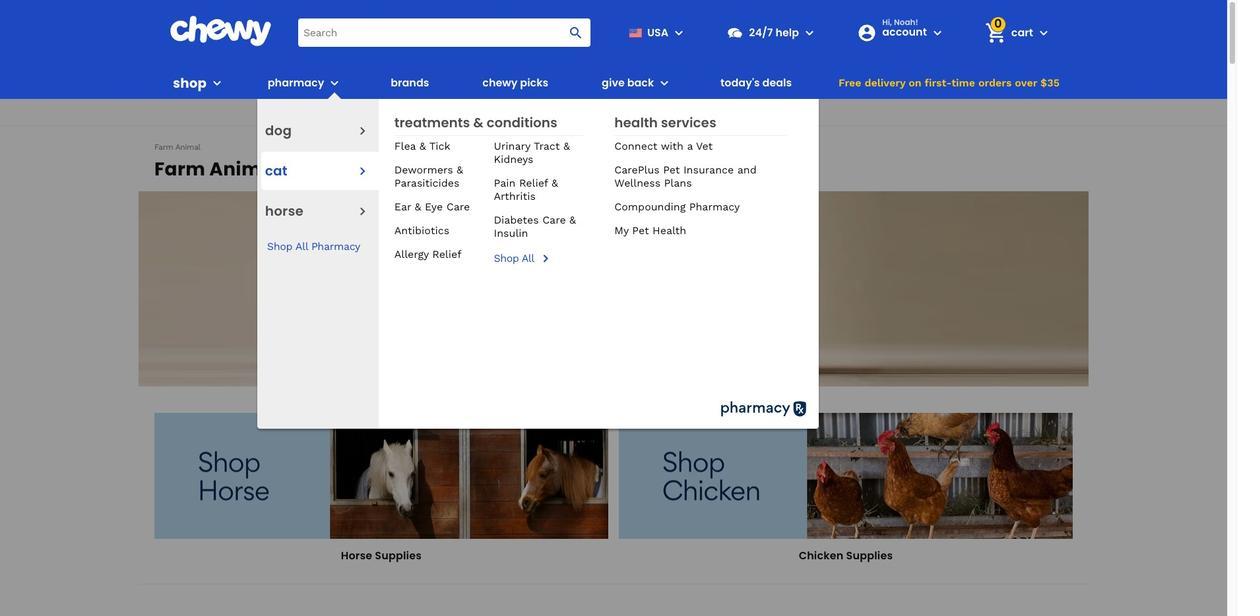 Task type: locate. For each thing, give the bounding box(es) containing it.
give back link
[[597, 67, 655, 99]]

shop all pharmacy
[[267, 240, 360, 253]]

pharmacy down insurance
[[690, 201, 740, 213]]

usa button
[[624, 17, 688, 49]]

0 horizontal spatial all
[[296, 240, 308, 253]]

relief up arthritis
[[520, 177, 548, 189]]

plans
[[665, 177, 692, 189]]

urinary
[[494, 140, 531, 153]]

eye
[[425, 201, 443, 213]]

back
[[628, 75, 655, 90]]

1 horizontal spatial pharmacy
[[690, 201, 740, 213]]

pain relief & arthritis
[[494, 177, 559, 203]]

0 vertical spatial with
[[556, 104, 580, 120]]

flea
[[395, 140, 416, 153]]

on
[[909, 77, 922, 89]]

relief inside pain relief & arthritis
[[520, 177, 548, 189]]

care right diabetes
[[543, 214, 566, 226]]

& left tick
[[420, 140, 426, 153]]

with left a
[[661, 140, 684, 153]]

free delivery on first-time orders over $35
[[839, 77, 1060, 89]]

all down horse link
[[296, 240, 308, 253]]

account
[[883, 24, 928, 39]]

card
[[528, 104, 554, 120]]

farm shop. from feathers to hooves, we have your farm friend's faves. image
[[139, 191, 1089, 387]]

0 horizontal spatial pet
[[633, 224, 649, 237]]

pharmacy menu image
[[327, 75, 343, 91]]

1 vertical spatial animal
[[209, 156, 280, 182]]

0 horizontal spatial animal
[[175, 142, 201, 152]]

& inside diabetes care & insulin
[[570, 214, 576, 226]]

cart menu image
[[1037, 25, 1052, 41]]

give back menu image
[[657, 75, 673, 91]]

& inside urinary tract & kidneys
[[564, 140, 570, 153]]

horse link
[[265, 197, 304, 226]]

supplies
[[398, 156, 481, 182], [375, 549, 422, 564], [847, 549, 894, 564]]

pharmacy link
[[263, 67, 324, 99]]

shop
[[173, 74, 207, 92]]

my
[[615, 224, 629, 237]]

menu image
[[672, 25, 688, 41]]

hi,
[[883, 16, 893, 27]]

1 horizontal spatial all
[[522, 252, 535, 265]]

care inside diabetes care & insulin
[[543, 214, 566, 226]]

diabetes care & insulin link
[[494, 214, 576, 240]]

antibiotics
[[395, 224, 450, 237]]

& down tract
[[552, 177, 559, 189]]

supplies right horse
[[375, 549, 422, 564]]

dog menu image
[[354, 122, 371, 139]]

pain relief & arthritis link
[[494, 177, 559, 203]]

& left egift
[[474, 114, 484, 132]]

pet right my
[[633, 224, 649, 237]]

1 vertical spatial relief
[[433, 248, 462, 261]]

my pet health
[[615, 224, 687, 237]]

diabetes care & insulin
[[494, 214, 576, 240]]

0 horizontal spatial pharmacy
[[312, 240, 360, 253]]

chewy support image
[[727, 24, 744, 41]]

1 horizontal spatial relief
[[520, 177, 548, 189]]

shop
[[267, 240, 293, 253], [494, 252, 519, 265]]

&
[[474, 114, 484, 132], [420, 140, 426, 153], [564, 140, 570, 153], [284, 156, 299, 182], [457, 164, 464, 176], [552, 177, 559, 189], [415, 201, 422, 213], [570, 214, 576, 226]]

1 horizontal spatial shop
[[494, 252, 519, 265]]

site banner
[[0, 0, 1228, 429]]

1 horizontal spatial with
[[661, 140, 684, 153]]

0 vertical spatial animal
[[175, 142, 201, 152]]

& right tract
[[564, 140, 570, 153]]

health services
[[615, 114, 717, 132]]

relief
[[520, 177, 548, 189], [433, 248, 462, 261]]

shop button
[[173, 67, 225, 99]]

shop down horse link
[[267, 240, 293, 253]]

first
[[613, 104, 634, 120]]

0 vertical spatial pet
[[664, 164, 680, 176]]

supplies down tick
[[398, 156, 481, 182]]

livestock
[[303, 156, 394, 182]]

delivery
[[865, 77, 906, 89]]

pharmacy down horse menu image at the top left of page
[[312, 240, 360, 253]]

supplies right chicken
[[847, 549, 894, 564]]

0 horizontal spatial relief
[[433, 248, 462, 261]]

1 horizontal spatial care
[[543, 214, 566, 226]]

supplies for chicken supplies
[[847, 549, 894, 564]]

tract
[[534, 140, 560, 153]]

help
[[776, 25, 800, 40]]

services
[[661, 114, 717, 132]]

chewy home image
[[170, 16, 272, 46]]

horse menu image
[[354, 203, 371, 220]]

care right eye
[[447, 201, 470, 213]]

relief down 'antibiotics' link
[[433, 248, 462, 261]]

shop down insulin
[[494, 252, 519, 265]]

0 vertical spatial care
[[447, 201, 470, 213]]

& right ear
[[415, 201, 422, 213]]

dog link
[[265, 116, 292, 145]]

brands
[[391, 75, 429, 90]]

pet for careplus
[[664, 164, 680, 176]]

horse supplies
[[341, 549, 422, 564]]

allergy
[[395, 248, 429, 261]]

& down "dog" link
[[284, 156, 299, 182]]

0 vertical spatial relief
[[520, 177, 548, 189]]

$49+
[[582, 104, 610, 120]]

chicken supplies link
[[619, 413, 1074, 564]]

arthritis
[[494, 190, 536, 203]]

animal down dog
[[209, 156, 280, 182]]

order*
[[637, 104, 672, 120]]

24/7
[[750, 25, 774, 40]]

over
[[1016, 77, 1038, 89]]

submit search image
[[569, 25, 584, 41]]

all
[[296, 240, 308, 253], [522, 252, 535, 265]]

careplus pet insurance and wellness plans link
[[615, 164, 757, 189]]

0 vertical spatial farm
[[154, 142, 173, 152]]

animal down shop
[[175, 142, 201, 152]]

& up parasiticides
[[457, 164, 464, 176]]

1 vertical spatial farm
[[154, 156, 205, 182]]

pet up plans
[[664, 164, 680, 176]]

animal
[[175, 142, 201, 152], [209, 156, 280, 182]]

treatments & conditions
[[395, 114, 558, 132]]

supplies inside farm animal farm animal & livestock supplies
[[398, 156, 481, 182]]

a
[[688, 140, 693, 153]]

chicken supplies
[[799, 549, 894, 564]]

Search text field
[[298, 18, 591, 47]]

1 vertical spatial care
[[543, 214, 566, 226]]

& inside farm animal farm animal & livestock supplies
[[284, 156, 299, 182]]

1 horizontal spatial pet
[[664, 164, 680, 176]]

0 horizontal spatial care
[[447, 201, 470, 213]]

& left my
[[570, 214, 576, 226]]

pet inside "careplus pet insurance and wellness plans"
[[664, 164, 680, 176]]

horse
[[341, 549, 373, 564]]

0 horizontal spatial shop
[[267, 240, 293, 253]]

1 vertical spatial pet
[[633, 224, 649, 237]]

insulin
[[494, 227, 528, 240]]

$35
[[1041, 77, 1060, 89]]

free delivery on first-time orders over $35 button
[[835, 67, 1064, 99]]

conditions
[[487, 114, 558, 132]]

all down insulin
[[522, 252, 535, 265]]

0 vertical spatial pharmacy
[[690, 201, 740, 213]]

with right the card
[[556, 104, 580, 120]]



Task type: describe. For each thing, give the bounding box(es) containing it.
diabetes
[[494, 214, 539, 226]]

0
[[995, 15, 1003, 32]]

farm animal farm animal & livestock supplies
[[154, 142, 481, 182]]

& inside 'dewormers & parasiticides'
[[457, 164, 464, 176]]

careplus
[[615, 164, 660, 176]]

cat link
[[265, 156, 288, 186]]

2 farm from the top
[[154, 156, 205, 182]]

& inside pain relief & arthritis
[[552, 177, 559, 189]]

careplus pet insurance and wellness plans
[[615, 164, 757, 189]]

urinary tract & kidneys link
[[494, 140, 570, 166]]

all for shop all
[[522, 252, 535, 265]]

shop all
[[494, 252, 535, 265]]

allergy relief
[[395, 248, 462, 261]]

ear & eye care link
[[395, 201, 470, 213]]

shop chicken supplies image
[[619, 413, 1074, 539]]

ear & eye care
[[395, 201, 470, 213]]

dog
[[265, 121, 292, 140]]

pet for my
[[633, 224, 649, 237]]

today's
[[721, 75, 760, 90]]

relief for allergy
[[433, 248, 462, 261]]

first-
[[925, 77, 952, 89]]

compounding pharmacy
[[615, 201, 740, 213]]

connect with a vet
[[615, 140, 713, 153]]

allergy relief link
[[395, 248, 462, 261]]

compounding
[[615, 201, 686, 213]]

24/7 help link
[[722, 17, 800, 49]]

pain
[[494, 177, 516, 189]]

usa
[[648, 25, 669, 40]]

1 farm from the top
[[154, 142, 173, 152]]

dewormers
[[395, 164, 453, 176]]

deals
[[763, 75, 792, 90]]

0 horizontal spatial with
[[556, 104, 580, 120]]

and
[[738, 164, 757, 176]]

flea & tick link
[[395, 140, 451, 153]]

time
[[952, 77, 976, 89]]

all for shop all pharmacy
[[296, 240, 308, 253]]

tick
[[430, 140, 451, 153]]

antibiotics link
[[395, 224, 450, 237]]

$20 egift card with $49+ first order* use welcome link
[[0, 99, 1228, 126]]

compounding pharmacy link
[[615, 201, 740, 213]]

chicken
[[799, 549, 844, 564]]

pharmacy logo image
[[721, 401, 807, 417]]

items image
[[985, 21, 1008, 44]]

flea & tick
[[395, 140, 451, 153]]

cat menu image
[[354, 163, 371, 179]]

dewormers & parasiticides
[[395, 164, 464, 189]]

give
[[602, 75, 625, 90]]

orders
[[979, 77, 1012, 89]]

use
[[675, 104, 695, 120]]

menu image
[[209, 75, 225, 91]]

dewormers & parasiticides link
[[395, 164, 464, 189]]

connect with a vet link
[[615, 140, 713, 153]]

shop all link
[[494, 251, 583, 267]]

picks
[[520, 75, 549, 90]]

$20
[[477, 104, 497, 120]]

horse supplies link
[[154, 413, 609, 564]]

shop horse supplies image
[[154, 413, 609, 539]]

relief for pain
[[520, 177, 548, 189]]

vet
[[697, 140, 713, 153]]

my pet health link
[[615, 224, 687, 237]]

parasiticides
[[395, 177, 460, 189]]

supplies for horse supplies
[[375, 549, 422, 564]]

1 vertical spatial pharmacy
[[312, 240, 360, 253]]

health
[[615, 114, 658, 132]]

chewy picks link
[[478, 67, 554, 99]]

shop all pharmacy link
[[263, 232, 364, 261]]

today's deals link
[[716, 67, 798, 99]]

account menu image
[[930, 25, 946, 41]]

help menu image
[[802, 25, 818, 41]]

cat
[[265, 162, 288, 180]]

welcome
[[697, 104, 751, 120]]

horse
[[265, 202, 304, 221]]

kidneys
[[494, 153, 534, 166]]

24/7 help
[[750, 25, 800, 40]]

cart
[[1012, 25, 1034, 40]]

insurance
[[684, 164, 734, 176]]

give back
[[602, 75, 655, 90]]

health
[[653, 224, 687, 237]]

$20 egift card with $49+ first order* use welcome
[[477, 104, 751, 120]]

1 horizontal spatial animal
[[209, 156, 280, 182]]

shop for shop all
[[494, 252, 519, 265]]

treatments
[[395, 114, 470, 132]]

1 vertical spatial with
[[661, 140, 684, 153]]

noah!
[[895, 16, 919, 27]]

brands link
[[386, 67, 435, 99]]

today's deals
[[721, 75, 792, 90]]

free
[[839, 77, 862, 89]]

Product search field
[[298, 18, 591, 47]]

ear
[[395, 201, 411, 213]]

shop for shop all pharmacy
[[267, 240, 293, 253]]

egift
[[500, 104, 526, 120]]



Task type: vqa. For each thing, say whether or not it's contained in the screenshot.
the orders
yes



